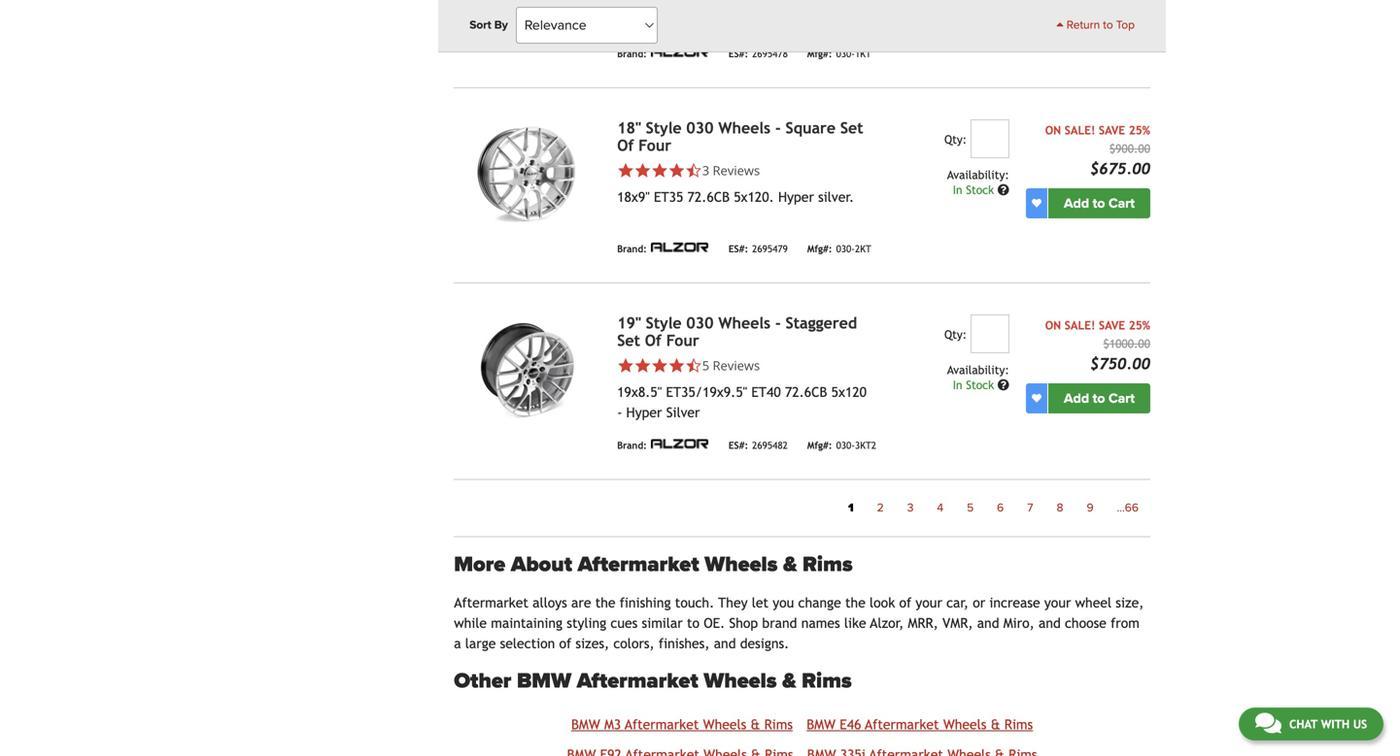 Task type: locate. For each thing, give the bounding box(es) containing it.
1 vertical spatial sale!
[[1065, 318, 1095, 332]]

rims for other bmw aftermarket wheels & rims
[[802, 669, 852, 695]]

1 availability: from the top
[[947, 168, 1009, 181]]

1 vertical spatial 030
[[686, 314, 714, 332]]

chat
[[1289, 718, 1318, 732]]

bmw left "e46"
[[807, 717, 836, 733]]

et40
[[751, 385, 781, 400]]

4
[[937, 501, 944, 515]]

0 vertical spatial on
[[1045, 123, 1061, 137]]

mfg#: left 3kt2
[[807, 440, 832, 451]]

1 vertical spatial style
[[646, 314, 682, 332]]

by
[[494, 18, 508, 32]]

add down 'on sale!                         save 25% $900.00 $675.00'
[[1064, 195, 1089, 212]]

on inside 'on sale!                         save 25% $900.00 $675.00'
[[1045, 123, 1061, 137]]

1 vertical spatial on
[[1045, 318, 1061, 332]]

1 vertical spatial -
[[775, 314, 781, 332]]

on for $750.00
[[1045, 318, 1061, 332]]

19x8.5"
[[617, 385, 662, 400]]

&
[[783, 552, 797, 578], [782, 669, 796, 695], [751, 717, 760, 733], [991, 717, 1000, 733]]

1 vertical spatial brand:
[[617, 243, 647, 255]]

1 horizontal spatial the
[[845, 596, 866, 611]]

alzor - corporate logo image for 18"
[[651, 242, 709, 252]]

four for 19"
[[666, 332, 699, 350]]

star image
[[617, 162, 634, 179], [634, 162, 651, 179], [617, 357, 634, 374]]

on sale!                         save 25% $900.00 $675.00
[[1045, 123, 1150, 178]]

availability: for $750.00
[[947, 363, 1009, 377]]

0 vertical spatial add to cart
[[1064, 195, 1135, 212]]

6 link
[[985, 496, 1016, 521]]

on for $675.00
[[1045, 123, 1061, 137]]

1 vertical spatial 25%
[[1129, 318, 1150, 332]]

0 vertical spatial add to wish list image
[[1032, 198, 1042, 208]]

0 vertical spatial 030-
[[836, 48, 855, 59]]

es#: left 2695478
[[729, 48, 748, 59]]

1 on from the top
[[1045, 123, 1061, 137]]

cart down "$750.00"
[[1109, 390, 1135, 407]]

star image
[[651, 162, 668, 179], [668, 162, 685, 179], [634, 357, 651, 374], [651, 357, 668, 374], [668, 357, 685, 374]]

save inside 'on sale!                         save 25% $900.00 $675.00'
[[1099, 123, 1125, 137]]

2 save from the top
[[1099, 318, 1125, 332]]

save up "$900.00"
[[1099, 123, 1125, 137]]

aftermarket for m3
[[625, 717, 699, 733]]

selection
[[500, 636, 555, 652]]

wheels inside 19" style 030 wheels - staggered set of four
[[718, 314, 770, 332]]

2 add from the top
[[1064, 390, 1089, 407]]

1 horizontal spatial 72.6cb
[[785, 385, 827, 400]]

styling
[[567, 616, 606, 632]]

1 vertical spatial 5
[[967, 501, 974, 515]]

and right the miro,
[[1039, 616, 1061, 632]]

style inside 19" style 030 wheels - staggered set of four
[[646, 314, 682, 332]]

5 for 5 reviews
[[702, 357, 709, 374]]

0 vertical spatial reviews
[[713, 162, 760, 179]]

2 3 reviews link from the left
[[702, 162, 760, 179]]

None number field
[[970, 119, 1009, 158], [970, 315, 1009, 353], [970, 119, 1009, 158], [970, 315, 1009, 353]]

030- right 2695478
[[836, 48, 855, 59]]

2 vertical spatial es#:
[[729, 440, 748, 451]]

0 vertical spatial of
[[617, 136, 634, 154]]

1 vertical spatial add to cart button
[[1048, 384, 1150, 414]]

0 vertical spatial set
[[840, 119, 863, 137]]

brand
[[762, 616, 797, 632]]

aftermarket down other bmw aftermarket wheels & rims
[[625, 717, 699, 733]]

3 mfg#: from the top
[[807, 440, 832, 451]]

25% up "$900.00"
[[1129, 123, 1150, 137]]

brand:
[[617, 48, 647, 59], [617, 243, 647, 255], [617, 440, 647, 451]]

style for 19"
[[646, 314, 682, 332]]

0 vertical spatial four
[[639, 136, 671, 154]]

1 vertical spatial es#:
[[729, 243, 748, 255]]

add to cart for $675.00
[[1064, 195, 1135, 212]]

cart
[[1109, 195, 1135, 212], [1109, 390, 1135, 407]]

bmw left 'm3'
[[571, 717, 600, 733]]

1kt
[[855, 48, 871, 59]]

0 horizontal spatial your
[[916, 596, 942, 611]]

0 vertical spatial sale!
[[1065, 123, 1095, 137]]

other bmw aftermarket wheels & rims
[[454, 669, 852, 695]]

0 vertical spatial stock
[[966, 183, 994, 197]]

3 left 4 in the right of the page
[[907, 501, 914, 515]]

0 horizontal spatial the
[[595, 596, 616, 611]]

add for $750.00
[[1064, 390, 1089, 407]]

1 030- from the top
[[836, 48, 855, 59]]

1 horizontal spatial 5
[[967, 501, 974, 515]]

style right 18"
[[646, 119, 682, 137]]

set inside 19" style 030 wheels - staggered set of four
[[617, 332, 640, 350]]

wheels
[[718, 119, 770, 137], [718, 314, 770, 332], [705, 552, 778, 578], [704, 669, 777, 695], [703, 717, 746, 733], [943, 717, 987, 733]]

25% for $750.00
[[1129, 318, 1150, 332]]

- inside 18" style 030 wheels - square set of four
[[775, 119, 781, 137]]

1 in from the top
[[953, 183, 962, 197]]

1 vertical spatial alzor - corporate logo image
[[651, 242, 709, 252]]

1 vertical spatial availability:
[[947, 363, 1009, 377]]

availability: for $675.00
[[947, 168, 1009, 181]]

0 vertical spatial style
[[646, 119, 682, 137]]

style inside 18" style 030 wheels - square set of four
[[646, 119, 682, 137]]

mfg#: left 2kt
[[807, 243, 832, 255]]

19"
[[617, 314, 641, 332]]

0 vertical spatial brand:
[[617, 48, 647, 59]]

2 5 reviews link from the left
[[702, 357, 760, 374]]

availability: up question circle image
[[947, 363, 1009, 377]]

2kt
[[855, 243, 871, 255]]

2 in stock from the top
[[953, 378, 998, 392]]

of
[[899, 596, 912, 611], [559, 636, 571, 652]]

choose
[[1065, 616, 1107, 632]]

sale! up $675.00
[[1065, 123, 1095, 137]]

aftermarket down colors,
[[577, 669, 698, 695]]

of up 18x9"
[[617, 136, 634, 154]]

$675.00
[[1090, 160, 1150, 178]]

030
[[686, 119, 714, 137], [686, 314, 714, 332]]

to down $675.00
[[1093, 195, 1105, 212]]

2 es#: from the top
[[729, 243, 748, 255]]

star image for 18" style 030 wheels - square set of four
[[617, 162, 634, 179]]

alzor - corporate logo image down the et35
[[651, 242, 709, 252]]

1 add to cart from the top
[[1064, 195, 1135, 212]]

0 horizontal spatial 72.6cb
[[687, 189, 730, 205]]

0 vertical spatial in
[[953, 183, 962, 197]]

1 horizontal spatial set
[[840, 119, 863, 137]]

and down the or
[[977, 616, 999, 632]]

1 vertical spatial 030-
[[836, 243, 855, 255]]

0 horizontal spatial 3
[[702, 162, 709, 179]]

1 vertical spatial four
[[666, 332, 699, 350]]

of right look
[[899, 596, 912, 611]]

et35
[[654, 189, 683, 205]]

5 reviews
[[702, 357, 760, 374]]

2 add to cart from the top
[[1064, 390, 1135, 407]]

sort
[[469, 18, 491, 32]]

1 sale! from the top
[[1065, 123, 1095, 137]]

25% for $675.00
[[1129, 123, 1150, 137]]

1 add to wish list image from the top
[[1032, 198, 1042, 208]]

bmw e46 aftermarket wheels & rims link
[[807, 717, 1033, 733]]

of inside 18" style 030 wheels - square set of four
[[617, 136, 634, 154]]

set up 19x8.5"
[[617, 332, 640, 350]]

5 inside the paginated product list navigation navigation
[[967, 501, 974, 515]]

2 on from the top
[[1045, 318, 1061, 332]]

in left question circle icon
[[953, 183, 962, 197]]

bmw e46 aftermarket wheels & rims
[[807, 717, 1033, 733]]

add to cart button
[[1048, 188, 1150, 218], [1048, 384, 1150, 414]]

- left 'square' on the top right of the page
[[775, 119, 781, 137]]

1 vertical spatial add to cart
[[1064, 390, 1135, 407]]

1 vertical spatial 72.6cb
[[785, 385, 827, 400]]

vmr,
[[942, 616, 973, 632]]

0 vertical spatial save
[[1099, 123, 1125, 137]]

1 es#: from the top
[[729, 48, 748, 59]]

2 alzor - corporate logo image from the top
[[651, 242, 709, 252]]

0 vertical spatial 25%
[[1129, 123, 1150, 137]]

2 mfg#: from the top
[[807, 243, 832, 255]]

030- for square
[[836, 243, 855, 255]]

& for more about aftermarket wheels & rims
[[783, 552, 797, 578]]

1 vertical spatial set
[[617, 332, 640, 350]]

and down the oe.
[[714, 636, 736, 652]]

wheels for 19" style 030 wheels - staggered set of four
[[718, 314, 770, 332]]

25% inside 'on sale!                         save 25% $900.00 $675.00'
[[1129, 123, 1150, 137]]

in
[[953, 183, 962, 197], [953, 378, 962, 392]]

1 add to cart button from the top
[[1048, 188, 1150, 218]]

2 vertical spatial -
[[617, 405, 622, 420]]

add to cart button down "$750.00"
[[1048, 384, 1150, 414]]

the right the are
[[595, 596, 616, 611]]

1 your from the left
[[916, 596, 942, 611]]

add to cart down $675.00
[[1064, 195, 1135, 212]]

add to cart
[[1064, 195, 1135, 212], [1064, 390, 1135, 407]]

add to wish list image for $750.00
[[1032, 394, 1042, 403]]

es#: left 2695479
[[729, 243, 748, 255]]

cart down $675.00
[[1109, 195, 1135, 212]]

2 add to wish list image from the top
[[1032, 394, 1042, 403]]

square
[[786, 119, 836, 137]]

1 5 reviews link from the left
[[617, 357, 868, 374]]

qty:
[[944, 132, 967, 146], [944, 328, 967, 341]]

rims
[[803, 552, 853, 578], [802, 669, 852, 695], [764, 717, 793, 733], [1004, 717, 1033, 733]]

aftermarket
[[578, 552, 699, 578], [454, 596, 528, 611], [577, 669, 698, 695], [625, 717, 699, 733], [865, 717, 939, 733]]

18" style 030 wheels - square set of four link
[[617, 119, 863, 154]]

es#2695479 - 030-2kt - 18" style 030 wheels - square set of four - 18x9" et35 72.6cb 5x120. hyper silver. - alzor - bmw mini image
[[454, 119, 602, 230]]

1 qty: from the top
[[944, 132, 967, 146]]

0 horizontal spatial hyper
[[626, 405, 662, 420]]

return
[[1067, 18, 1100, 32]]

reviews for staggered
[[713, 357, 760, 374]]

aftermarket up finishing at the bottom left of page
[[578, 552, 699, 578]]

half star image
[[685, 357, 702, 374]]

style
[[646, 119, 682, 137], [646, 314, 682, 332]]

- left staggered
[[775, 314, 781, 332]]

0 vertical spatial -
[[775, 119, 781, 137]]

0 vertical spatial availability:
[[947, 168, 1009, 181]]

25% inside on sale!                         save 25% $1000.00 $750.00
[[1129, 318, 1150, 332]]

aftermarket for about
[[578, 552, 699, 578]]

1 in stock from the top
[[953, 183, 998, 197]]

names
[[801, 616, 840, 632]]

0 vertical spatial 030
[[686, 119, 714, 137]]

3kt2
[[855, 440, 876, 451]]

3 reviews
[[702, 162, 760, 179]]

save up $1000.00
[[1099, 318, 1125, 332]]

- down 19x8.5"
[[617, 405, 622, 420]]

2 030 from the top
[[686, 314, 714, 332]]

bmw for bmw m3 aftermarket wheels & rims
[[571, 717, 600, 733]]

cart for $675.00
[[1109, 195, 1135, 212]]

stock left question circle image
[[966, 378, 994, 392]]

like
[[844, 616, 866, 632]]

2 stock from the top
[[966, 378, 994, 392]]

brand: down 19x8.5"
[[617, 440, 647, 451]]

1 vertical spatial in
[[953, 378, 962, 392]]

1 vertical spatial stock
[[966, 378, 994, 392]]

mfg#: left "1kt"
[[807, 48, 832, 59]]

set inside 18" style 030 wheels - square set of four
[[840, 119, 863, 137]]

1 vertical spatial qty:
[[944, 328, 967, 341]]

2 cart from the top
[[1109, 390, 1135, 407]]

to down touch.
[[687, 616, 700, 632]]

et35/19x9.5"
[[666, 385, 747, 400]]

3 for 3 reviews
[[702, 162, 709, 179]]

72.6cb down half star image
[[687, 189, 730, 205]]

or
[[973, 596, 985, 611]]

star image for 19" style 030 wheels - staggered set of four
[[617, 357, 634, 374]]

0 vertical spatial in stock
[[953, 183, 998, 197]]

3 030- from the top
[[836, 440, 855, 451]]

1 vertical spatial reviews
[[713, 357, 760, 374]]

0 vertical spatial 3
[[702, 162, 709, 179]]

reviews down 19" style 030 wheels - staggered set of four
[[713, 357, 760, 374]]

0 vertical spatial of
[[899, 596, 912, 611]]

3 up 18x9" et35 72.6cb 5x120. hyper silver.
[[702, 162, 709, 179]]

3 es#: from the top
[[729, 440, 748, 451]]

aftermarket up while
[[454, 596, 528, 611]]

to down free shipping
[[1103, 18, 1113, 32]]

mfg#: for staggered
[[807, 440, 832, 451]]

stock for $675.00
[[966, 183, 994, 197]]

set for 19" style 030 wheels - staggered set of four
[[617, 332, 640, 350]]

5 up et35/19x9.5"
[[702, 357, 709, 374]]

add to cart down "$750.00"
[[1064, 390, 1135, 407]]

add to cart button down $675.00
[[1048, 188, 1150, 218]]

mfg#: 030-3kt2
[[807, 440, 876, 451]]

your up mrr, at the bottom of the page
[[916, 596, 942, 611]]

wheels inside 18" style 030 wheels - square set of four
[[718, 119, 770, 137]]

1 horizontal spatial your
[[1044, 596, 1071, 611]]

in for 18" style 030 wheels - square set of four
[[953, 183, 962, 197]]

alzor - corporate logo image
[[651, 46, 709, 57], [651, 242, 709, 252], [651, 438, 709, 449]]

- inside 19" style 030 wheels - staggered set of four
[[775, 314, 781, 332]]

2 in from the top
[[953, 378, 962, 392]]

question circle image
[[998, 379, 1009, 391]]

030- down silver. at the top right of the page
[[836, 243, 855, 255]]

mfg#: for square
[[807, 243, 832, 255]]

on inside on sale!                         save 25% $1000.00 $750.00
[[1045, 318, 1061, 332]]

stock left question circle icon
[[966, 183, 994, 197]]

0 horizontal spatial 5
[[702, 357, 709, 374]]

0 vertical spatial mfg#:
[[807, 48, 832, 59]]

0 vertical spatial 72.6cb
[[687, 189, 730, 205]]

1 reviews from the top
[[713, 162, 760, 179]]

2 030- from the top
[[836, 243, 855, 255]]

add for $675.00
[[1064, 195, 1089, 212]]

3 brand: from the top
[[617, 440, 647, 451]]

hyper
[[778, 189, 814, 205], [626, 405, 662, 420]]

2 add to cart button from the top
[[1048, 384, 1150, 414]]

in stock for $750.00
[[953, 378, 998, 392]]

bmw
[[517, 669, 571, 695], [571, 717, 600, 733], [807, 717, 836, 733]]

1 vertical spatial add to wish list image
[[1032, 394, 1042, 403]]

in stock
[[953, 183, 998, 197], [953, 378, 998, 392]]

1
[[848, 501, 854, 515]]

reviews up 18x9" et35 72.6cb 5x120. hyper silver.
[[713, 162, 760, 179]]

silver.
[[818, 189, 854, 205]]

save inside on sale!                         save 25% $1000.00 $750.00
[[1099, 318, 1125, 332]]

0 horizontal spatial of
[[617, 136, 634, 154]]

sale!
[[1065, 123, 1095, 137], [1065, 318, 1095, 332]]

1 vertical spatial cart
[[1109, 390, 1135, 407]]

paginated product list navigation navigation
[[454, 496, 1150, 521]]

2 vertical spatial mfg#:
[[807, 440, 832, 451]]

72.6cb right the et40
[[785, 385, 827, 400]]

four inside 19" style 030 wheels - staggered set of four
[[666, 332, 699, 350]]

with
[[1321, 718, 1350, 732]]

hyper left silver. at the top right of the page
[[778, 189, 814, 205]]

030-
[[836, 48, 855, 59], [836, 243, 855, 255], [836, 440, 855, 451]]

on sale!                         save 25% $1000.00 $750.00
[[1045, 318, 1150, 373]]

2 vertical spatial 030-
[[836, 440, 855, 451]]

3 inside the paginated product list navigation navigation
[[907, 501, 914, 515]]

- inside 19x8.5" et35/19x9.5" et40 72.6cb 5x120 - hyper silver
[[617, 405, 622, 420]]

four up the et35
[[639, 136, 671, 154]]

style right '19"'
[[646, 314, 682, 332]]

030 inside 19" style 030 wheels - staggered set of four
[[686, 314, 714, 332]]

030 up half star image
[[686, 119, 714, 137]]

1 vertical spatial of
[[645, 332, 662, 350]]

1 horizontal spatial of
[[645, 332, 662, 350]]

add down on sale!                         save 25% $1000.00 $750.00
[[1064, 390, 1089, 407]]

brand: up 18"
[[617, 48, 647, 59]]

us
[[1353, 718, 1367, 732]]

caret up image
[[1056, 18, 1064, 30]]

3 for 3
[[907, 501, 914, 515]]

030- down the 5x120
[[836, 440, 855, 451]]

3 alzor - corporate logo image from the top
[[651, 438, 709, 449]]

0 vertical spatial alzor - corporate logo image
[[651, 46, 709, 57]]

of left 'sizes,'
[[559, 636, 571, 652]]

alzor - corporate logo image down silver
[[651, 438, 709, 449]]

of right '19"'
[[645, 332, 662, 350]]

0 vertical spatial add to cart button
[[1048, 188, 1150, 218]]

set right 'square' on the top right of the page
[[840, 119, 863, 137]]

1 horizontal spatial 3
[[907, 501, 914, 515]]

0 vertical spatial cart
[[1109, 195, 1135, 212]]

save for $750.00
[[1099, 318, 1125, 332]]

1 vertical spatial in stock
[[953, 378, 998, 392]]

1 25% from the top
[[1129, 123, 1150, 137]]

8 link
[[1045, 496, 1075, 521]]

0 vertical spatial 5
[[702, 357, 709, 374]]

5 right 4 in the right of the page
[[967, 501, 974, 515]]

18x9" et35 72.6cb 5x120. hyper silver.
[[617, 189, 854, 205]]

2 qty: from the top
[[944, 328, 967, 341]]

030 up half star icon
[[686, 314, 714, 332]]

alzor - corporate logo image left es#: 2695478
[[651, 46, 709, 57]]

-
[[775, 119, 781, 137], [775, 314, 781, 332], [617, 405, 622, 420]]

aftermarket for bmw
[[577, 669, 698, 695]]

sale! inside 'on sale!                         save 25% $900.00 $675.00'
[[1065, 123, 1095, 137]]

0 vertical spatial qty:
[[944, 132, 967, 146]]

1 vertical spatial mfg#:
[[807, 243, 832, 255]]

comments image
[[1255, 712, 1281, 736]]

wheels for bmw m3 aftermarket wheels & rims
[[703, 717, 746, 733]]

1 stock from the top
[[966, 183, 994, 197]]

1 vertical spatial save
[[1099, 318, 1125, 332]]

of inside 19" style 030 wheels - staggered set of four
[[645, 332, 662, 350]]

1 cart from the top
[[1109, 195, 1135, 212]]

hyper down 19x8.5"
[[626, 405, 662, 420]]

2 the from the left
[[845, 596, 866, 611]]

0 horizontal spatial set
[[617, 332, 640, 350]]

you
[[773, 596, 794, 611]]

es#2695482 - 030-3kt2 - 19" style 030 wheels - staggered set of four - 19x8.5" et35/19x9.5" et40 72.6cb 5x120 - hyper silver - alzor - bmw image
[[454, 315, 602, 425]]

2695482
[[752, 440, 788, 451]]

1 030 from the top
[[686, 119, 714, 137]]

2 vertical spatial brand:
[[617, 440, 647, 451]]

2 reviews from the top
[[713, 357, 760, 374]]

0 vertical spatial hyper
[[778, 189, 814, 205]]

add to wish list image
[[1032, 198, 1042, 208], [1032, 394, 1042, 403]]

1 save from the top
[[1099, 123, 1125, 137]]

1 style from the top
[[646, 119, 682, 137]]

5 for 5
[[967, 501, 974, 515]]

2 sale! from the top
[[1065, 318, 1095, 332]]

bmw down selection on the left of the page
[[517, 669, 571, 695]]

2 25% from the top
[[1129, 318, 1150, 332]]

2 style from the top
[[646, 314, 682, 332]]

1 add from the top
[[1064, 195, 1089, 212]]

0 vertical spatial es#:
[[729, 48, 748, 59]]

0 horizontal spatial of
[[559, 636, 571, 652]]

es#: left 2695482
[[729, 440, 748, 451]]

finishes,
[[659, 636, 710, 652]]

030 inside 18" style 030 wheels - square set of four
[[686, 119, 714, 137]]

es#:
[[729, 48, 748, 59], [729, 243, 748, 255], [729, 440, 748, 451]]

2 vertical spatial alzor - corporate logo image
[[651, 438, 709, 449]]

in left question circle image
[[953, 378, 962, 392]]

25% up $1000.00
[[1129, 318, 1150, 332]]

2 availability: from the top
[[947, 363, 1009, 377]]

wheel
[[1075, 596, 1112, 611]]

1 vertical spatial hyper
[[626, 405, 662, 420]]

availability: up question circle icon
[[947, 168, 1009, 181]]

the up like
[[845, 596, 866, 611]]

your up 'choose'
[[1044, 596, 1071, 611]]

four inside 18" style 030 wheels - square set of four
[[639, 136, 671, 154]]

1 horizontal spatial hyper
[[778, 189, 814, 205]]

2 brand: from the top
[[617, 243, 647, 255]]

030- for staggered
[[836, 440, 855, 451]]

sale! inside on sale!                         save 25% $1000.00 $750.00
[[1065, 318, 1095, 332]]

wheels for other bmw aftermarket wheels & rims
[[704, 669, 777, 695]]

1 vertical spatial 3
[[907, 501, 914, 515]]

aftermarket right "e46"
[[865, 717, 939, 733]]

brand: down 18x9"
[[617, 243, 647, 255]]

1 vertical spatial add
[[1064, 390, 1089, 407]]

wheels for more about aftermarket wheels & rims
[[705, 552, 778, 578]]

save
[[1099, 123, 1125, 137], [1099, 318, 1125, 332]]

4 link
[[925, 496, 955, 521]]

return to top link
[[1056, 17, 1135, 34]]

four up half star icon
[[666, 332, 699, 350]]

sale! up "$750.00"
[[1065, 318, 1095, 332]]

0 vertical spatial add
[[1064, 195, 1089, 212]]

reviews
[[713, 162, 760, 179], [713, 357, 760, 374]]



Task type: describe. For each thing, give the bounding box(es) containing it.
brand: for 18"
[[617, 243, 647, 255]]

of for 18"
[[617, 136, 634, 154]]

let
[[752, 596, 769, 611]]

bmw for bmw e46 aftermarket wheels & rims
[[807, 717, 836, 733]]

look
[[870, 596, 895, 611]]

return to top
[[1064, 18, 1135, 32]]

9
[[1087, 501, 1094, 515]]

1 horizontal spatial of
[[899, 596, 912, 611]]

set for 18" style 030 wheels - square set of four
[[840, 119, 863, 137]]

increase
[[989, 596, 1040, 611]]

1 vertical spatial of
[[559, 636, 571, 652]]

…66
[[1117, 501, 1139, 515]]

m3
[[604, 717, 621, 733]]

030 for 19"
[[686, 314, 714, 332]]

5x120.
[[734, 189, 774, 205]]

5 link
[[955, 496, 985, 521]]

add to cart button for $675.00
[[1048, 188, 1150, 218]]

sale! for $675.00
[[1065, 123, 1095, 137]]

& for bmw e46 aftermarket wheels & rims
[[991, 717, 1000, 733]]

silver
[[666, 405, 700, 420]]

shipping
[[1107, 3, 1150, 16]]

sizes,
[[576, 636, 609, 652]]

$900.00
[[1109, 142, 1150, 155]]

mfg#: 030-2kt
[[807, 243, 871, 255]]

alzor,
[[870, 616, 904, 632]]

cues
[[611, 616, 638, 632]]

3 link
[[896, 496, 925, 521]]

1 horizontal spatial and
[[977, 616, 999, 632]]

mrr,
[[908, 616, 938, 632]]

bmw m3 aftermarket wheels & rims
[[571, 717, 793, 733]]

of for 19"
[[645, 332, 662, 350]]

$750.00
[[1090, 355, 1150, 373]]

aftermarket alloys are the finishing touch. they let you change the look of your car, or increase your wheel size, while maintaining styling cues similar to oe. shop brand names like alzor, mrr, vmr, and miro, and choose from a large selection of sizes, colors, finishes, and designs.
[[454, 596, 1144, 652]]

hyper inside 19x8.5" et35/19x9.5" et40 72.6cb 5x120 - hyper silver
[[626, 405, 662, 420]]

aftermarket inside aftermarket alloys are the finishing touch. they let you change the look of your car, or increase your wheel size, while maintaining styling cues similar to oe. shop brand names like alzor, mrr, vmr, and miro, and choose from a large selection of sizes, colors, finishes, and designs.
[[454, 596, 528, 611]]

2 horizontal spatial and
[[1039, 616, 1061, 632]]

chat with us link
[[1239, 708, 1384, 741]]

18"
[[617, 119, 641, 137]]

other
[[454, 669, 511, 695]]

similar
[[642, 616, 683, 632]]

free shipping
[[1080, 3, 1150, 16]]

half star image
[[685, 162, 702, 179]]

more about aftermarket wheels & rims
[[454, 552, 853, 578]]

free
[[1080, 3, 1103, 16]]

es#: for staggered
[[729, 440, 748, 451]]

2695478
[[752, 48, 788, 59]]

while
[[454, 616, 487, 632]]

2
[[877, 501, 884, 515]]

72.6cb inside 19x8.5" et35/19x9.5" et40 72.6cb 5x120 - hyper silver
[[785, 385, 827, 400]]

19" style 030 wheels - staggered set of four
[[617, 314, 857, 350]]

es#: 2695479
[[729, 243, 788, 255]]

19" style 030 wheels - staggered set of four link
[[617, 314, 857, 350]]

add to cart for $750.00
[[1064, 390, 1135, 407]]

four for 18"
[[639, 136, 671, 154]]

change
[[798, 596, 841, 611]]

$1000.00
[[1103, 337, 1150, 351]]

are
[[571, 596, 591, 611]]

qty: for 18" style 030 wheels - square set of four
[[944, 132, 967, 146]]

alloys
[[533, 596, 567, 611]]

save for $675.00
[[1099, 123, 1125, 137]]

in stock for $675.00
[[953, 183, 998, 197]]

…66 link
[[1105, 496, 1150, 521]]

a
[[454, 636, 461, 652]]

top
[[1116, 18, 1135, 32]]

maintaining
[[491, 616, 563, 632]]

brand: for 19"
[[617, 440, 647, 451]]

sale! for $750.00
[[1065, 318, 1095, 332]]

add to cart button for $750.00
[[1048, 384, 1150, 414]]

1 alzor - corporate logo image from the top
[[651, 46, 709, 57]]

touch.
[[675, 596, 714, 611]]

in for 19" style 030 wheels - staggered set of four
[[953, 378, 962, 392]]

wheels for bmw e46 aftermarket wheels & rims
[[943, 717, 987, 733]]

7 link
[[1016, 496, 1045, 521]]

rims for bmw m3 aftermarket wheels & rims
[[764, 717, 793, 733]]

7
[[1027, 501, 1033, 515]]

bmw m3 aftermarket wheels & rims link
[[571, 717, 793, 733]]

miro,
[[1003, 616, 1035, 632]]

18x9"
[[617, 189, 650, 205]]

e46
[[840, 717, 861, 733]]

car,
[[946, 596, 969, 611]]

- for staggered
[[775, 314, 781, 332]]

to down "$750.00"
[[1093, 390, 1105, 407]]

large
[[465, 636, 496, 652]]

chat with us
[[1289, 718, 1367, 732]]

rims for bmw e46 aftermarket wheels & rims
[[1004, 717, 1033, 733]]

1 brand: from the top
[[617, 48, 647, 59]]

oe.
[[704, 616, 725, 632]]

es#: for square
[[729, 243, 748, 255]]

1 mfg#: from the top
[[807, 48, 832, 59]]

staggered
[[786, 314, 857, 332]]

shop
[[729, 616, 758, 632]]

2 your from the left
[[1044, 596, 1071, 611]]

style for 18"
[[646, 119, 682, 137]]

qty: for 19" style 030 wheels - staggered set of four
[[944, 328, 967, 341]]

- for square
[[775, 119, 781, 137]]

question circle image
[[998, 184, 1009, 196]]

about
[[511, 552, 572, 578]]

0 horizontal spatial and
[[714, 636, 736, 652]]

aftermarket for e46
[[865, 717, 939, 733]]

wheels for 18" style 030 wheels - square set of four
[[718, 119, 770, 137]]

add to wish list image for $675.00
[[1032, 198, 1042, 208]]

& for other bmw aftermarket wheels & rims
[[782, 669, 796, 695]]

stock for $750.00
[[966, 378, 994, 392]]

to inside aftermarket alloys are the finishing touch. they let you change the look of your car, or increase your wheel size, while maintaining styling cues similar to oe. shop brand names like alzor, mrr, vmr, and miro, and choose from a large selection of sizes, colors, finishes, and designs.
[[687, 616, 700, 632]]

sort by
[[469, 18, 508, 32]]

reviews for square
[[713, 162, 760, 179]]

030 for 18"
[[686, 119, 714, 137]]

rims for more about aftermarket wheels & rims
[[803, 552, 853, 578]]

es#: 2695482
[[729, 440, 788, 451]]

they
[[718, 596, 748, 611]]

mfg#: 030-1kt
[[807, 48, 871, 59]]

5x120
[[831, 385, 867, 400]]

cart for $750.00
[[1109, 390, 1135, 407]]

more
[[454, 552, 505, 578]]

19x8.5" et35/19x9.5" et40 72.6cb 5x120 - hyper silver
[[617, 385, 867, 420]]

size,
[[1116, 596, 1144, 611]]

designs.
[[740, 636, 789, 652]]

1 the from the left
[[595, 596, 616, 611]]

from
[[1111, 616, 1140, 632]]

alzor - corporate logo image for 19"
[[651, 438, 709, 449]]

colors,
[[613, 636, 655, 652]]

& for bmw m3 aftermarket wheels & rims
[[751, 717, 760, 733]]

es#: 2695478
[[729, 48, 788, 59]]

1 3 reviews link from the left
[[617, 162, 868, 179]]



Task type: vqa. For each thing, say whether or not it's contained in the screenshot.
Billing link
no



